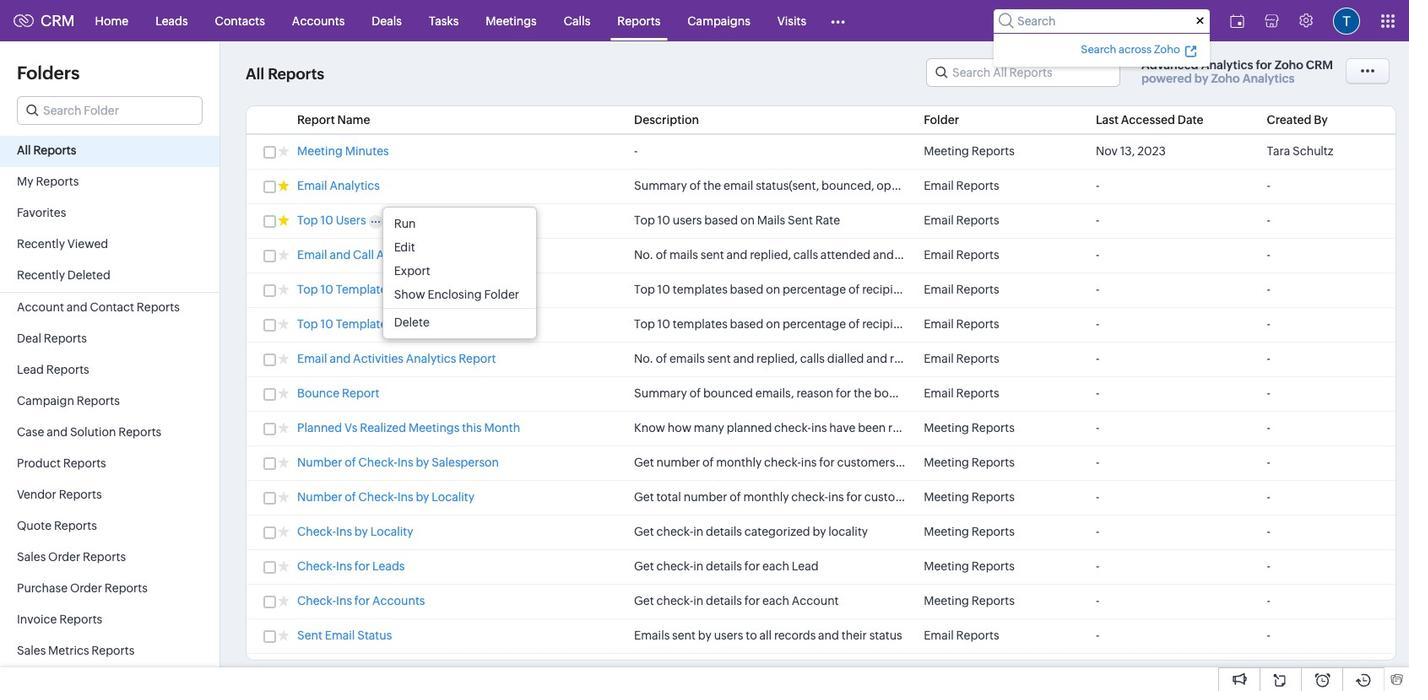 Task type: describe. For each thing, give the bounding box(es) containing it.
click
[[411, 318, 439, 331]]

on for top 10 users based on mails sent rate
[[741, 214, 755, 227]]

for down get number of monthly check-ins for customers completed by each salesperson
[[847, 491, 862, 504]]

by right the created
[[1314, 113, 1328, 127]]

lead reports
[[17, 363, 89, 377]]

ins inside 'number of check-ins by locality' link
[[398, 491, 414, 504]]

0 horizontal spatial meetings
[[409, 421, 460, 435]]

by down export
[[395, 283, 409, 296]]

summary of bounced emails, reason for the bounce, date the bounce occurred, the record related to the bounce etc.
[[634, 387, 1270, 400]]

details for account
[[706, 595, 742, 608]]

report name
[[297, 113, 370, 127]]

my reports
[[17, 175, 79, 188]]

product reports link
[[0, 449, 220, 481]]

2 salesperson from the left
[[1006, 456, 1073, 470]]

0 vertical spatial number
[[657, 456, 700, 470]]

by left click
[[395, 318, 409, 331]]

purchase order reports link
[[0, 574, 220, 606]]

number for number of check-ins by locality
[[297, 491, 343, 504]]

get check-in details for each lead
[[634, 560, 819, 574]]

all
[[760, 629, 772, 643]]

last
[[1096, 113, 1119, 127]]

missed
[[897, 248, 936, 262]]

quote
[[17, 519, 52, 533]]

based right clicked)
[[994, 179, 1028, 193]]

meeting for -
[[924, 144, 970, 158]]

mails
[[757, 214, 786, 227]]

email analytics
[[297, 179, 380, 193]]

of left mails
[[656, 248, 667, 262]]

meeting reports for have
[[924, 421, 1015, 435]]

call
[[353, 248, 374, 262]]

analytics right advanced
[[1202, 58, 1254, 72]]

and down 'deleted'
[[66, 301, 87, 314]]

email and activities analytics report
[[297, 352, 496, 366]]

month
[[484, 421, 520, 435]]

home
[[95, 14, 129, 27]]

check- down number of check-ins by salesperson link
[[359, 491, 398, 504]]

who for clicked
[[919, 318, 943, 331]]

advanced
[[1142, 58, 1199, 72]]

email reports for on
[[924, 179, 1000, 193]]

on for top 10 templates based on percentage of recipients who have opened the email
[[766, 283, 781, 296]]

name
[[338, 113, 370, 127]]

campaign
[[17, 394, 74, 408]]

been
[[858, 421, 886, 435]]

1 vertical spatial accounts
[[373, 595, 425, 608]]

analytics up users
[[330, 179, 380, 193]]

2 horizontal spatial zoho
[[1275, 58, 1304, 72]]

last accessed date
[[1096, 113, 1204, 127]]

created by
[[1268, 113, 1328, 127]]

email analytics link
[[297, 179, 380, 195]]

meetings link
[[472, 0, 551, 41]]

invoice reports
[[17, 613, 102, 627]]

1 horizontal spatial account
[[792, 595, 839, 608]]

planned vs realized meetings this month link
[[297, 421, 520, 438]]

top 10 users
[[297, 214, 366, 227]]

lead inside lead reports link
[[17, 363, 44, 377]]

2 vertical spatial ins
[[829, 491, 844, 504]]

deal reports
[[17, 332, 87, 345]]

report up export
[[429, 248, 467, 262]]

0 vertical spatial all reports
[[246, 65, 325, 83]]

calls for attended
[[794, 248, 819, 262]]

by down completed
[[925, 491, 939, 504]]

and left call
[[330, 248, 351, 262]]

report left name
[[297, 113, 335, 127]]

case and solution reports
[[17, 426, 162, 439]]

sales order reports
[[17, 551, 126, 564]]

and down top 10 users based on mails sent rate
[[727, 248, 748, 262]]

for up all
[[745, 595, 760, 608]]

on left date,
[[1030, 179, 1044, 193]]

occurred,
[[1015, 387, 1068, 400]]

deleted
[[67, 269, 110, 282]]

and left tasks
[[1040, 352, 1061, 366]]

for down check-ins for leads "link"
[[355, 595, 370, 608]]

email and call analytics report
[[297, 248, 467, 262]]

replied, for dialled
[[757, 352, 798, 366]]

by down the get check-in details for each account
[[698, 629, 712, 643]]

top 10 templates by click rate link
[[297, 318, 466, 334]]

details for lead
[[706, 560, 742, 574]]

of down top 10 templates based on percentage of recipients who have opened the email
[[849, 318, 860, 331]]

calls link
[[551, 0, 604, 41]]

and up bounced
[[734, 352, 755, 366]]

the left bounce,
[[854, 387, 872, 400]]

visits
[[778, 14, 807, 27]]

product reports
[[17, 457, 106, 470]]

details for locality
[[706, 525, 742, 539]]

10 for top 10 users
[[321, 214, 334, 227]]

0 vertical spatial sent
[[788, 214, 813, 227]]

folders
[[17, 63, 80, 84]]

of left emails
[[656, 352, 667, 366]]

and right 'dialled'
[[867, 352, 888, 366]]

contacts link
[[202, 0, 279, 41]]

many
[[694, 421, 725, 435]]

invoice reports link
[[0, 606, 220, 637]]

invoice
[[17, 613, 57, 627]]

by right completed
[[961, 456, 974, 470]]

email reports for events,
[[924, 352, 1000, 366]]

0 horizontal spatial to
[[746, 629, 757, 643]]

the right clicked
[[1016, 318, 1034, 331]]

show
[[394, 288, 425, 302]]

10 for top 10 templates based on percentage of recipients who have clicked the email
[[658, 318, 671, 331]]

0 vertical spatial locality
[[432, 491, 475, 504]]

0 vertical spatial sales
[[954, 248, 981, 262]]

realized
[[360, 421, 406, 435]]

tasks
[[1063, 352, 1091, 366]]

visits link
[[764, 0, 820, 41]]

by right the listed on the right of page
[[1126, 352, 1139, 366]]

of up top 10 users based on mails sent rate
[[690, 179, 701, 193]]

sales for sales order reports
[[17, 551, 46, 564]]

report up the vs
[[342, 387, 380, 400]]

contacts
[[215, 14, 265, 27]]

1 vertical spatial customers
[[865, 491, 923, 504]]

show enclosing folder
[[394, 288, 520, 302]]

status
[[357, 629, 392, 643]]

summary for summary of the email status(sent, bounced, opened, and clicked) based on date, template, module and user
[[634, 179, 687, 193]]

schultz
[[1293, 144, 1334, 158]]

order for sales
[[48, 551, 80, 564]]

Search Folder text field
[[18, 97, 202, 124]]

bounce,
[[874, 387, 920, 400]]

etc.
[[1249, 387, 1270, 400]]

search across zoho
[[1081, 43, 1181, 55]]

no. for no. of mails sent and replied, calls attended and missed by sales representatives
[[634, 248, 654, 262]]

percentage for opened
[[783, 283, 846, 296]]

2 bounce from the left
[[1204, 387, 1246, 400]]

recently for recently deleted
[[17, 269, 65, 282]]

have for clicked
[[946, 318, 972, 331]]

ins for locality
[[336, 525, 352, 539]]

recently deleted link
[[0, 261, 220, 292]]

home link
[[82, 0, 142, 41]]

get for get check-in details for each account
[[634, 595, 654, 608]]

2 email reports from the top
[[924, 214, 1000, 227]]

get number of monthly check-ins for customers completed by each salesperson
[[634, 456, 1073, 470]]

purchase order reports
[[17, 582, 148, 595]]

1 vertical spatial monthly
[[744, 491, 789, 504]]

email for top 10 templates based on percentage of recipients who have opened the email
[[1040, 283, 1069, 296]]

report down show enclosing folder
[[459, 352, 496, 366]]

leads inside "link"
[[373, 560, 405, 574]]

summary of the email status(sent, bounced, opened, and clicked) based on date, template, module and user
[[634, 179, 1223, 193]]

open
[[411, 283, 442, 296]]

calls for dialled
[[801, 352, 825, 366]]

and left missed
[[873, 248, 894, 262]]

accessed
[[1122, 113, 1176, 127]]

email reports for clicked
[[924, 318, 1000, 331]]

nov 13, 2023
[[1096, 144, 1166, 158]]

0 vertical spatial account
[[17, 301, 64, 314]]

1 bounce from the left
[[970, 387, 1012, 400]]

based for top 10 users based on mails sent rate
[[705, 214, 738, 227]]

0 horizontal spatial zoho
[[1154, 43, 1181, 55]]

2 vertical spatial sent
[[672, 629, 696, 643]]

of down the vs
[[345, 456, 356, 470]]

recently viewed
[[17, 237, 108, 251]]

checkins,
[[985, 352, 1037, 366]]

emails,
[[756, 387, 794, 400]]

1 horizontal spatial date
[[1141, 352, 1166, 366]]

events,
[[943, 352, 982, 366]]

email reports for opened
[[924, 283, 1000, 296]]

ins for accounts
[[336, 595, 352, 608]]

of up the check-ins by locality on the left bottom of the page
[[345, 491, 356, 504]]

description
[[634, 113, 699, 127]]

records
[[774, 629, 816, 643]]

across
[[1119, 43, 1152, 55]]

the left record
[[1070, 387, 1088, 400]]

my reports link
[[0, 167, 220, 198]]

planned vs realized meetings this month
[[297, 421, 520, 435]]

1 vertical spatial number
[[684, 491, 728, 504]]

of up get check-in details categorized by locality
[[730, 491, 741, 504]]

analytics up the created
[[1243, 72, 1295, 85]]

check-ins for accounts link
[[297, 595, 425, 611]]

for right reason
[[836, 387, 852, 400]]

advanced analytics for zoho crm powered by zoho analytics
[[1142, 58, 1334, 85]]

meeting for get check-in details for each account
[[924, 595, 970, 608]]

for down get check-in details categorized by locality
[[745, 560, 760, 574]]

reports link
[[604, 0, 674, 41]]

0 vertical spatial each
[[977, 456, 1004, 470]]

0 vertical spatial locality
[[941, 491, 981, 504]]

0 vertical spatial email
[[724, 179, 754, 193]]

and left clicked)
[[925, 179, 946, 193]]

opened,
[[877, 179, 923, 193]]

templates for top 10 templates based on percentage of recipients who have opened the email
[[673, 283, 728, 296]]

and right the listed on the right of page
[[1169, 352, 1190, 366]]

templates for click
[[336, 318, 393, 331]]

2023
[[1138, 144, 1166, 158]]

by down planned vs realized meetings this month link
[[416, 456, 429, 470]]

1 vertical spatial folder
[[484, 288, 520, 302]]

and left user
[[1176, 179, 1197, 193]]

minutes
[[345, 144, 389, 158]]

the up top 10 users based on mails sent rate
[[704, 179, 722, 193]]

listed
[[1093, 352, 1123, 366]]

recently viewed link
[[0, 230, 220, 261]]

in right the realized
[[934, 421, 944, 435]]

10 for top 10 templates by click rate
[[321, 318, 334, 331]]

and right the case on the bottom left of page
[[47, 426, 68, 439]]

solution
[[70, 426, 116, 439]]

0 horizontal spatial leads
[[156, 14, 188, 27]]

check- down realized
[[359, 456, 398, 470]]

account and contact reports
[[17, 301, 180, 314]]

of down the "many"
[[703, 456, 714, 470]]

in for get check-in details for each lead
[[694, 560, 704, 574]]

enclosing
[[428, 288, 482, 302]]

on for top 10 templates based on percentage of recipients who have clicked the email
[[766, 318, 781, 331]]

ins for have
[[812, 421, 827, 435]]

case and solution reports link
[[0, 418, 220, 449]]

top for top 10 templates by open rate
[[297, 283, 318, 296]]

sales for sales metrics reports
[[17, 644, 46, 658]]

by up check-ins for leads
[[355, 525, 368, 539]]

email reports for by
[[924, 248, 1000, 262]]

0 vertical spatial all
[[246, 65, 265, 83]]

number for number of check-ins by salesperson
[[297, 456, 343, 470]]

10 for top 10 templates based on percentage of recipients who have opened the email
[[658, 283, 671, 296]]

for down know how many planned check-ins have been realized in the current month
[[820, 456, 835, 470]]

1 vertical spatial locality
[[829, 525, 868, 539]]

check- for check-ins for accounts
[[297, 595, 336, 608]]

of left bounced
[[690, 387, 701, 400]]

all reports link
[[0, 136, 220, 167]]

by down number of check-ins by salesperson link
[[416, 491, 429, 504]]

of down no. of mails sent and replied, calls attended and missed by sales representatives
[[849, 283, 860, 296]]



Task type: vqa. For each thing, say whether or not it's contained in the screenshot.


Task type: locate. For each thing, give the bounding box(es) containing it.
sent right mails
[[701, 248, 724, 262]]

in for get check-in details for each account
[[694, 595, 704, 608]]

top for top 10 templates based on percentage of recipients who have clicked the email
[[634, 318, 655, 331]]

deal reports link
[[0, 324, 220, 356]]

tasks
[[429, 14, 459, 27]]

email reports for bounce
[[924, 387, 1000, 400]]

to right related
[[1170, 387, 1181, 400]]

ins
[[812, 421, 827, 435], [801, 456, 817, 470], [829, 491, 844, 504]]

meeting minutes link
[[297, 144, 389, 160]]

2 details from the top
[[706, 560, 742, 574]]

record
[[1091, 387, 1127, 400]]

4 meeting reports from the top
[[924, 491, 1015, 504]]

1 summary from the top
[[634, 179, 687, 193]]

crm up folders at the top
[[41, 12, 75, 30]]

2 no. from the top
[[634, 352, 654, 366]]

0 vertical spatial summary
[[634, 179, 687, 193]]

1 horizontal spatial zoho
[[1212, 72, 1241, 85]]

run
[[394, 217, 416, 231]]

ins down check-ins for leads "link"
[[336, 595, 352, 608]]

monthly down planned
[[716, 456, 762, 470]]

recently for recently viewed
[[17, 237, 65, 251]]

salesperson inside number of check-ins by salesperson link
[[432, 456, 499, 470]]

templates
[[673, 283, 728, 296], [673, 318, 728, 331]]

0 vertical spatial crm
[[41, 12, 75, 30]]

deals link
[[358, 0, 416, 41]]

all inside all reports link
[[17, 144, 31, 157]]

0 vertical spatial calls
[[794, 248, 819, 262]]

1 vertical spatial percentage
[[783, 318, 846, 331]]

ins inside check-ins for accounts link
[[336, 595, 352, 608]]

ins for for
[[801, 456, 817, 470]]

sent for mails
[[701, 248, 724, 262]]

account up deal
[[17, 301, 64, 314]]

delete
[[394, 316, 430, 329]]

folder up "summary of the email status(sent, bounced, opened, and clicked) based on date, template, module and user"
[[924, 113, 960, 127]]

tara schultz
[[1268, 144, 1334, 158]]

accounts left deals link
[[292, 14, 345, 27]]

1 recently from the top
[[17, 237, 65, 251]]

quote reports link
[[0, 512, 220, 543]]

0 horizontal spatial sent
[[297, 629, 323, 643]]

2 vertical spatial rate
[[441, 318, 466, 331]]

each up 'emails sent by users to all records and their status'
[[763, 595, 790, 608]]

templates down mails
[[673, 283, 728, 296]]

for inside advanced analytics for zoho crm powered by zoho analytics
[[1256, 58, 1273, 72]]

vendor
[[17, 488, 56, 502]]

1 horizontal spatial sales
[[1192, 352, 1219, 366]]

have for opened
[[946, 283, 972, 296]]

3 email reports from the top
[[924, 248, 1000, 262]]

each for lead
[[763, 560, 790, 574]]

bounce up current
[[970, 387, 1012, 400]]

0 vertical spatial lead
[[17, 363, 44, 377]]

bounce report
[[297, 387, 380, 400]]

1 templates from the top
[[673, 283, 728, 296]]

2 templates from the top
[[336, 318, 393, 331]]

0 vertical spatial sent
[[701, 248, 724, 262]]

2 percentage from the top
[[783, 318, 846, 331]]

sent for emails
[[708, 352, 731, 366]]

locality
[[432, 491, 475, 504], [371, 525, 413, 539]]

0 horizontal spatial locality
[[371, 525, 413, 539]]

accounts
[[292, 14, 345, 27], [373, 595, 425, 608]]

0 vertical spatial who
[[919, 283, 943, 296]]

purchase
[[17, 582, 68, 595]]

based for top 10 templates based on percentage of recipients who have opened the email
[[730, 283, 764, 296]]

zoho right advanced
[[1212, 72, 1241, 85]]

7 meeting reports from the top
[[924, 595, 1015, 608]]

sent right emails at the left of the page
[[672, 629, 696, 643]]

crm inside advanced analytics for zoho crm powered by zoho analytics
[[1307, 58, 1334, 72]]

1 vertical spatial ins
[[801, 456, 817, 470]]

2 meeting reports from the top
[[924, 421, 1015, 435]]

top for top 10 templates by click rate
[[297, 318, 318, 331]]

top for top 10 users based on mails sent rate
[[634, 214, 655, 227]]

check- up check-ins for leads
[[297, 525, 336, 539]]

rate right click
[[441, 318, 466, 331]]

ins inside number of check-ins by salesperson link
[[398, 456, 414, 470]]

favorites
[[17, 206, 66, 220]]

number
[[297, 456, 343, 470], [297, 491, 343, 504]]

meeting for get number of monthly check-ins for customers completed by each salesperson
[[924, 456, 970, 470]]

0 horizontal spatial all reports
[[17, 144, 76, 157]]

4 get from the top
[[634, 560, 654, 574]]

recipients for clicked
[[863, 318, 917, 331]]

meeting
[[297, 144, 343, 158], [924, 144, 970, 158], [924, 421, 970, 435], [924, 456, 970, 470], [924, 491, 970, 504], [924, 525, 970, 539], [924, 560, 970, 574], [924, 595, 970, 608]]

0 vertical spatial no.
[[634, 248, 654, 262]]

1 horizontal spatial leads
[[373, 560, 405, 574]]

1 vertical spatial no.
[[634, 352, 654, 366]]

email reports down events,
[[924, 387, 1000, 400]]

6 email reports from the top
[[924, 352, 1000, 366]]

replied, up emails, at the right of page
[[757, 352, 798, 366]]

top for top 10 users
[[297, 214, 318, 227]]

number inside 'number of check-ins by locality' link
[[297, 491, 343, 504]]

number of check-ins by locality
[[297, 491, 475, 504]]

the
[[704, 179, 722, 193], [1019, 283, 1037, 296], [1016, 318, 1034, 331], [854, 387, 872, 400], [949, 387, 967, 400], [1070, 387, 1088, 400], [1184, 387, 1202, 400], [946, 421, 964, 435]]

locality down 'number of check-ins by locality' link
[[371, 525, 413, 539]]

8 email reports from the top
[[924, 629, 1000, 643]]

metrics
[[48, 644, 89, 658]]

in for get check-in details categorized by locality
[[694, 525, 704, 539]]

1 no. from the top
[[634, 248, 654, 262]]

1 vertical spatial calls
[[801, 352, 825, 366]]

2 recently from the top
[[17, 269, 65, 282]]

email reports up events,
[[924, 318, 1000, 331]]

10 down mails
[[658, 283, 671, 296]]

by down get total number of monthly check-ins for customers by locality
[[813, 525, 826, 539]]

sales metrics reports
[[17, 644, 135, 658]]

reports inside 'link'
[[59, 488, 102, 502]]

zoho up advanced
[[1154, 43, 1181, 55]]

clicked
[[974, 318, 1014, 331]]

Search All Reports text field
[[927, 59, 1120, 86]]

0 vertical spatial order
[[48, 551, 80, 564]]

for down check-ins by locality link
[[355, 560, 370, 574]]

no. for no. of emails sent and replied, calls dialled and received, events, checkins, and tasks listed by date and sales representatives
[[634, 352, 654, 366]]

0 vertical spatial have
[[946, 283, 972, 296]]

templates for top 10 templates based on percentage of recipients who have clicked the email
[[673, 318, 728, 331]]

based
[[994, 179, 1028, 193], [705, 214, 738, 227], [730, 283, 764, 296], [730, 318, 764, 331]]

dialled
[[828, 352, 865, 366]]

0 vertical spatial templates
[[336, 283, 393, 296]]

and
[[925, 179, 946, 193], [1176, 179, 1197, 193], [330, 248, 351, 262], [727, 248, 748, 262], [873, 248, 894, 262], [66, 301, 87, 314], [330, 352, 351, 366], [734, 352, 755, 366], [867, 352, 888, 366], [1040, 352, 1061, 366], [1169, 352, 1190, 366], [47, 426, 68, 439], [819, 629, 840, 643]]

1 vertical spatial meetings
[[409, 421, 460, 435]]

0 vertical spatial recipients
[[863, 283, 917, 296]]

sent email status
[[297, 629, 392, 643]]

campaigns
[[688, 14, 751, 27]]

1 vertical spatial date
[[922, 387, 947, 400]]

1 horizontal spatial locality
[[432, 491, 475, 504]]

all
[[246, 65, 265, 83], [17, 144, 31, 157]]

favorites link
[[0, 198, 220, 230]]

related
[[1129, 387, 1167, 400]]

total
[[657, 491, 682, 504]]

0 horizontal spatial crm
[[41, 12, 75, 30]]

check- for check-ins for leads
[[297, 560, 336, 574]]

by right missed
[[938, 248, 952, 262]]

email up top 10 users based on mails sent rate
[[724, 179, 754, 193]]

1 vertical spatial summary
[[634, 387, 687, 400]]

check- down check-ins by locality link
[[297, 560, 336, 574]]

0 vertical spatial number
[[297, 456, 343, 470]]

get for get number of monthly check-ins for customers completed by each salesperson
[[634, 456, 654, 470]]

1 vertical spatial details
[[706, 560, 742, 574]]

current
[[967, 421, 1007, 435]]

1 details from the top
[[706, 525, 742, 539]]

1 get from the top
[[634, 456, 654, 470]]

recently down recently viewed
[[17, 269, 65, 282]]

10
[[321, 214, 334, 227], [658, 214, 671, 227], [321, 283, 334, 296], [658, 283, 671, 296], [321, 318, 334, 331], [658, 318, 671, 331]]

leads
[[156, 14, 188, 27], [373, 560, 405, 574]]

top 10 templates based on percentage of recipients who have opened the email
[[634, 283, 1069, 296]]

1 vertical spatial replied,
[[757, 352, 798, 366]]

each for account
[[763, 595, 790, 608]]

check-
[[359, 456, 398, 470], [359, 491, 398, 504], [297, 525, 336, 539], [297, 560, 336, 574], [297, 595, 336, 608]]

1 vertical spatial all reports
[[17, 144, 76, 157]]

1 vertical spatial each
[[763, 560, 790, 574]]

details
[[706, 525, 742, 539], [706, 560, 742, 574], [706, 595, 742, 608]]

email reports
[[924, 179, 1000, 193], [924, 214, 1000, 227], [924, 248, 1000, 262], [924, 283, 1000, 296], [924, 318, 1000, 331], [924, 352, 1000, 366], [924, 387, 1000, 400], [924, 629, 1000, 643]]

1 number from the top
[[297, 456, 343, 470]]

meeting reports for for
[[924, 456, 1015, 470]]

email reports up clicked
[[924, 283, 1000, 296]]

meeting for get check-in details for each lead
[[924, 560, 970, 574]]

vendor reports
[[17, 488, 102, 502]]

2 number from the top
[[297, 491, 343, 504]]

sent right mails
[[788, 214, 813, 227]]

email and activities analytics report link
[[297, 352, 496, 368]]

powered
[[1142, 72, 1192, 85]]

get for get total number of monthly check-ins for customers by locality
[[634, 491, 654, 504]]

based left mails
[[705, 214, 738, 227]]

1 vertical spatial sales
[[17, 644, 46, 658]]

folder
[[924, 113, 960, 127], [484, 288, 520, 302]]

1 horizontal spatial representatives
[[1222, 352, 1306, 366]]

recently down favorites
[[17, 237, 65, 251]]

accounts link
[[279, 0, 358, 41]]

meeting reports for ins
[[924, 491, 1015, 504]]

zoho
[[1154, 43, 1181, 55], [1275, 58, 1304, 72], [1212, 72, 1241, 85]]

1 vertical spatial sales
[[1192, 352, 1219, 366]]

0 vertical spatial ins
[[812, 421, 827, 435]]

users
[[673, 214, 702, 227], [714, 629, 744, 643]]

check-ins for leads
[[297, 560, 405, 574]]

top for top 10 templates based on percentage of recipients who have opened the email
[[634, 283, 655, 296]]

0 vertical spatial rate
[[816, 214, 841, 227]]

1 horizontal spatial folder
[[924, 113, 960, 127]]

replied, for attended
[[750, 248, 791, 262]]

1 vertical spatial order
[[70, 582, 102, 595]]

bounce
[[297, 387, 340, 400]]

their
[[842, 629, 867, 643]]

1 vertical spatial who
[[919, 318, 943, 331]]

0 vertical spatial to
[[1170, 387, 1181, 400]]

ins down number of check-ins by salesperson link
[[398, 491, 414, 504]]

2 summary from the top
[[634, 387, 687, 400]]

0 horizontal spatial all
[[17, 144, 31, 157]]

1 vertical spatial number
[[297, 491, 343, 504]]

1 percentage from the top
[[783, 283, 846, 296]]

date,
[[1047, 179, 1075, 193]]

analytics
[[1202, 58, 1254, 72], [1243, 72, 1295, 85], [330, 179, 380, 193], [377, 248, 427, 262], [406, 352, 456, 366]]

2 vertical spatial details
[[706, 595, 742, 608]]

ins inside check-ins by locality link
[[336, 525, 352, 539]]

5 get from the top
[[634, 595, 654, 608]]

0 horizontal spatial bounce
[[970, 387, 1012, 400]]

sales order reports link
[[0, 543, 220, 574]]

0 horizontal spatial users
[[673, 214, 702, 227]]

for inside "link"
[[355, 560, 370, 574]]

and left the their
[[819, 629, 840, 643]]

summary down description
[[634, 179, 687, 193]]

1 horizontal spatial sent
[[788, 214, 813, 227]]

who for opened
[[919, 283, 943, 296]]

sales down invoice
[[17, 644, 46, 658]]

10 for top 10 templates by open rate
[[321, 283, 334, 296]]

2 get from the top
[[634, 491, 654, 504]]

3 get from the top
[[634, 525, 654, 539]]

0 vertical spatial date
[[1141, 352, 1166, 366]]

salesperson down this
[[432, 456, 499, 470]]

1 salesperson from the left
[[432, 456, 499, 470]]

0 vertical spatial recently
[[17, 237, 65, 251]]

1 horizontal spatial salesperson
[[1006, 456, 1073, 470]]

recipients for opened
[[863, 283, 917, 296]]

1 vertical spatial to
[[746, 629, 757, 643]]

1 recipients from the top
[[863, 283, 917, 296]]

no. of mails sent and replied, calls attended and missed by sales representatives
[[634, 248, 1068, 262]]

meeting for get total number of monthly check-ins for customers by locality
[[924, 491, 970, 504]]

1 vertical spatial lead
[[792, 560, 819, 574]]

2 sales from the top
[[17, 644, 46, 658]]

by right powered at the top of the page
[[1195, 72, 1209, 85]]

1 vertical spatial users
[[714, 629, 744, 643]]

0 vertical spatial leads
[[156, 14, 188, 27]]

2 who from the top
[[919, 318, 943, 331]]

the right "opened" on the top of page
[[1019, 283, 1037, 296]]

reason
[[797, 387, 834, 400]]

1 horizontal spatial locality
[[941, 491, 981, 504]]

rate for top 10 templates based on percentage of recipients who have opened the email
[[444, 283, 469, 296]]

1 email reports from the top
[[924, 179, 1000, 193]]

5 email reports from the top
[[924, 318, 1000, 331]]

number inside number of check-ins by salesperson link
[[297, 456, 343, 470]]

1 vertical spatial locality
[[371, 525, 413, 539]]

account
[[17, 301, 64, 314], [792, 595, 839, 608]]

vs
[[345, 421, 358, 435]]

who up received,
[[919, 318, 943, 331]]

in up get check-in details for each lead
[[694, 525, 704, 539]]

status(sent,
[[756, 179, 820, 193]]

details down get check-in details for each lead
[[706, 595, 742, 608]]

the right related
[[1184, 387, 1202, 400]]

check- inside "link"
[[297, 560, 336, 574]]

campaign reports
[[17, 394, 120, 408]]

get for get check-in details categorized by locality
[[634, 525, 654, 539]]

ins for leads
[[336, 560, 352, 574]]

top 10 templates by open rate
[[297, 283, 469, 296]]

0 vertical spatial users
[[673, 214, 702, 227]]

email
[[297, 179, 327, 193], [924, 179, 954, 193], [924, 214, 954, 227], [297, 248, 327, 262], [924, 248, 954, 262], [924, 283, 954, 296], [924, 318, 954, 331], [297, 352, 327, 366], [924, 352, 954, 366], [924, 387, 954, 400], [325, 629, 355, 643], [924, 629, 954, 643]]

on left mails
[[741, 214, 755, 227]]

0 vertical spatial monthly
[[716, 456, 762, 470]]

1 vertical spatial email
[[1040, 283, 1069, 296]]

reports inside "link"
[[63, 457, 106, 470]]

get check-in details for each account
[[634, 595, 839, 608]]

1 horizontal spatial bounce
[[1204, 387, 1246, 400]]

2 recipients from the top
[[863, 318, 917, 331]]

meeting reports for locality
[[924, 525, 1015, 539]]

all reports down 'accounts' link
[[246, 65, 325, 83]]

leads up check-ins for accounts
[[373, 560, 405, 574]]

7 email reports from the top
[[924, 387, 1000, 400]]

number
[[657, 456, 700, 470], [684, 491, 728, 504]]

lead
[[17, 363, 44, 377], [792, 560, 819, 574]]

0 horizontal spatial salesperson
[[432, 456, 499, 470]]

deals
[[372, 14, 402, 27]]

meeting reports for account
[[924, 595, 1015, 608]]

0 vertical spatial customers
[[837, 456, 896, 470]]

module
[[1132, 179, 1174, 193]]

rate for top 10 templates based on percentage of recipients who have clicked the email
[[441, 318, 466, 331]]

sales down quote
[[17, 551, 46, 564]]

representatives up "opened" on the top of page
[[984, 248, 1068, 262]]

ins down reason
[[812, 421, 827, 435]]

date up related
[[1141, 352, 1166, 366]]

1 vertical spatial representatives
[[1222, 352, 1306, 366]]

check-ins by locality
[[297, 525, 413, 539]]

10 down the "top 10 templates by open rate" link at the left top
[[321, 318, 334, 331]]

2 vertical spatial have
[[830, 421, 856, 435]]

5 meeting reports from the top
[[924, 525, 1015, 539]]

order for purchase
[[70, 582, 102, 595]]

planned
[[727, 421, 772, 435]]

1 vertical spatial sent
[[708, 352, 731, 366]]

0 horizontal spatial locality
[[829, 525, 868, 539]]

0 vertical spatial percentage
[[783, 283, 846, 296]]

email reports right the opened,
[[924, 179, 1000, 193]]

reports
[[618, 14, 661, 27], [268, 65, 325, 83], [33, 144, 76, 157], [972, 144, 1015, 158], [36, 175, 79, 188], [957, 179, 1000, 193], [957, 214, 1000, 227], [957, 248, 1000, 262], [957, 283, 1000, 296], [137, 301, 180, 314], [957, 318, 1000, 331], [44, 332, 87, 345], [957, 352, 1000, 366], [46, 363, 89, 377], [957, 387, 1000, 400], [77, 394, 120, 408], [972, 421, 1015, 435], [118, 426, 162, 439], [972, 456, 1015, 470], [63, 457, 106, 470], [59, 488, 102, 502], [972, 491, 1015, 504], [54, 519, 97, 533], [972, 525, 1015, 539], [83, 551, 126, 564], [972, 560, 1015, 574], [105, 582, 148, 595], [972, 595, 1015, 608], [59, 613, 102, 627], [957, 629, 1000, 643], [92, 644, 135, 658]]

no. left mails
[[634, 248, 654, 262]]

by inside advanced analytics for zoho crm powered by zoho analytics
[[1195, 72, 1209, 85]]

templates down call
[[336, 283, 393, 296]]

analytics up export
[[377, 248, 427, 262]]

locality down completed
[[941, 491, 981, 504]]

email for top 10 templates based on percentage of recipients who have clicked the email
[[1037, 318, 1067, 331]]

recipients down missed
[[863, 283, 917, 296]]

0 horizontal spatial sales
[[954, 248, 981, 262]]

1 vertical spatial sent
[[297, 629, 323, 643]]

nov
[[1096, 144, 1118, 158]]

4 email reports from the top
[[924, 283, 1000, 296]]

1 vertical spatial rate
[[444, 283, 469, 296]]

for up the created
[[1256, 58, 1273, 72]]

1 vertical spatial recipients
[[863, 318, 917, 331]]

percentage for clicked
[[783, 318, 846, 331]]

summary for summary of bounced emails, reason for the bounce, date the bounce occurred, the record related to the bounce etc.
[[634, 387, 687, 400]]

check-ins by locality link
[[297, 525, 413, 541]]

locality down number of check-ins by salesperson link
[[432, 491, 475, 504]]

the left current
[[946, 421, 964, 435]]

the down events,
[[949, 387, 967, 400]]

10 up emails
[[658, 318, 671, 331]]

1 templates from the top
[[336, 283, 393, 296]]

meeting for get check-in details categorized by locality
[[924, 525, 970, 539]]

0 horizontal spatial accounts
[[292, 14, 345, 27]]

check- for check-ins by locality
[[297, 525, 336, 539]]

templates for open
[[336, 283, 393, 296]]

0 horizontal spatial account
[[17, 301, 64, 314]]

in up the get check-in details for each account
[[694, 560, 704, 574]]

all reports inside all reports link
[[17, 144, 76, 157]]

2 templates from the top
[[673, 318, 728, 331]]

3 meeting reports from the top
[[924, 456, 1015, 470]]

get for get check-in details for each lead
[[634, 560, 654, 574]]

1 horizontal spatial crm
[[1307, 58, 1334, 72]]

1 meeting reports from the top
[[924, 144, 1015, 158]]

and up the bounce report
[[330, 352, 351, 366]]

0 horizontal spatial date
[[922, 387, 947, 400]]

0 vertical spatial meetings
[[486, 14, 537, 27]]

emails
[[634, 629, 670, 643]]

based for top 10 templates based on percentage of recipients who have clicked the email
[[730, 318, 764, 331]]

email up tasks
[[1037, 318, 1067, 331]]

meeting reports for lead
[[924, 560, 1015, 574]]

1 vertical spatial all
[[17, 144, 31, 157]]

1 vertical spatial recently
[[17, 269, 65, 282]]

salesperson down month
[[1006, 456, 1073, 470]]

planned
[[297, 421, 342, 435]]

ins inside check-ins for leads "link"
[[336, 560, 352, 574]]

1 vertical spatial have
[[946, 318, 972, 331]]

0 vertical spatial representatives
[[984, 248, 1068, 262]]

accounts up status
[[373, 595, 425, 608]]

email reports up "opened" on the top of page
[[924, 248, 1000, 262]]

sent right emails
[[708, 352, 731, 366]]

email reports right status
[[924, 629, 1000, 643]]

10 left users
[[321, 214, 334, 227]]

6 meeting reports from the top
[[924, 560, 1015, 574]]

vendor reports link
[[0, 481, 220, 512]]

on down mails
[[766, 283, 781, 296]]

by
[[1195, 72, 1209, 85], [1314, 113, 1328, 127], [938, 248, 952, 262], [395, 283, 409, 296], [395, 318, 409, 331], [1126, 352, 1139, 366], [416, 456, 429, 470], [961, 456, 974, 470], [416, 491, 429, 504], [925, 491, 939, 504], [355, 525, 368, 539], [813, 525, 826, 539], [698, 629, 712, 643]]

1 horizontal spatial accounts
[[373, 595, 425, 608]]

meeting for know how many planned check-ins have been realized in the current month
[[924, 421, 970, 435]]

2 vertical spatial each
[[763, 595, 790, 608]]

email reports down clicked)
[[924, 214, 1000, 227]]

0 horizontal spatial folder
[[484, 288, 520, 302]]

this
[[462, 421, 482, 435]]

3 details from the top
[[706, 595, 742, 608]]

1 who from the top
[[919, 283, 943, 296]]

ins down get number of monthly check-ins for customers completed by each salesperson
[[829, 491, 844, 504]]

1 horizontal spatial lead
[[792, 560, 819, 574]]

emails sent by users to all records and their status
[[634, 629, 903, 643]]

1 sales from the top
[[17, 551, 46, 564]]

analytics down click
[[406, 352, 456, 366]]

10 down email and call analytics report link
[[321, 283, 334, 296]]

who down missed
[[919, 283, 943, 296]]

10 for top 10 users based on mails sent rate
[[658, 214, 671, 227]]



